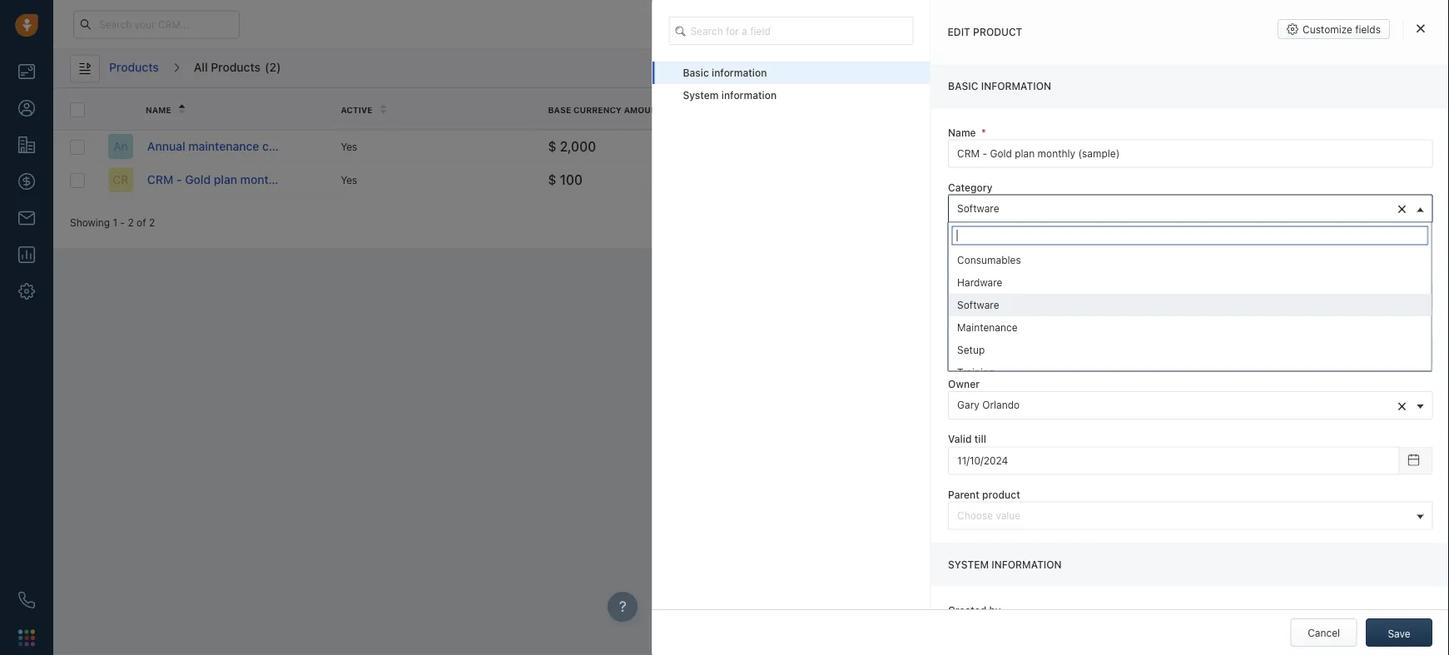 Task type: locate. For each thing, give the bounding box(es) containing it.
fields
[[1355, 23, 1381, 35]]

edit
[[948, 26, 970, 38], [1210, 63, 1228, 75]]

crm
[[147, 173, 173, 186]]

1 horizontal spatial -
[[176, 173, 182, 186]]

0 vertical spatial system information
[[683, 90, 777, 101]]

0 horizontal spatial gary
[[957, 399, 979, 411]]

1 3 from the top
[[963, 141, 969, 152]]

at
[[1005, 105, 1016, 114]]

0 horizontal spatial by
[[989, 604, 1001, 616]]

software down the hardware
[[957, 299, 999, 311]]

0 horizontal spatial orlando
[[982, 399, 1019, 411]]

columns
[[1231, 63, 1270, 75]]

2 up "contract"
[[269, 60, 276, 74]]

0 horizontal spatial basic
[[683, 67, 709, 79]]

information up at on the right top of the page
[[981, 80, 1051, 92]]

1 vertical spatial active
[[973, 238, 1002, 250]]

None search field
[[952, 226, 1428, 245]]

name up annual
[[146, 105, 171, 114]]

2 3 months ago from the top
[[963, 174, 1027, 186]]

(sample) down "contract"
[[288, 173, 337, 186]]

training
[[957, 366, 995, 378]]

created by inside × dialog
[[948, 604, 1001, 616]]

1 vertical spatial basic information
[[948, 80, 1051, 92]]

1 horizontal spatial by
[[1213, 104, 1224, 114]]

all
[[194, 60, 208, 74], [1063, 62, 1074, 74]]

months for 100
[[972, 174, 1007, 186]]

edit left product
[[948, 26, 970, 38]]

1 vertical spatial months
[[972, 174, 1007, 186]]

2 × from the top
[[1397, 395, 1407, 415]]

2 3 from the top
[[963, 174, 969, 186]]

1 vertical spatial basic
[[948, 80, 978, 92]]

ago down at on the right top of the page
[[1010, 141, 1027, 152]]

products down search your crm... text field in the left of the page
[[109, 60, 159, 74]]

0 vertical spatial months
[[972, 141, 1007, 152]]

maintenance option
[[949, 316, 1432, 338]]

products left (
[[211, 60, 261, 74]]

1 horizontal spatial orlando
[[1195, 141, 1233, 152]]

None search field
[[669, 17, 914, 45]]

all inside button
[[1063, 62, 1074, 74]]

basic down search "icon"
[[683, 67, 709, 79]]

all categories button
[[1053, 55, 1178, 83]]

software down category
[[957, 202, 999, 214]]

2 right of
[[149, 216, 155, 228]]

edit left columns
[[1210, 63, 1228, 75]]

edit for edit columns
[[1210, 63, 1228, 75]]

software
[[957, 202, 999, 214], [957, 299, 999, 311]]

0 vertical spatial created by
[[1170, 104, 1224, 114]]

trial
[[1017, 19, 1033, 30]]

system information link
[[652, 84, 930, 107]]

information inside 'link'
[[712, 67, 767, 79]]

Enter value text field
[[948, 139, 1433, 168]]

save
[[1388, 628, 1411, 639]]

0 vertical spatial gary
[[1170, 141, 1192, 152]]

2 left of
[[128, 216, 134, 228]]

ago right category
[[1010, 174, 1027, 186]]

0 horizontal spatial all
[[194, 60, 208, 74]]

monthly
[[240, 173, 285, 186]]

-
[[176, 173, 182, 186], [120, 216, 125, 228]]

all products ( 2 )
[[194, 60, 281, 74]]

- right 1
[[120, 216, 125, 228]]

0 vertical spatial ago
[[1010, 141, 1027, 152]]

email image
[[1284, 18, 1296, 31]]

basic information
[[683, 67, 767, 79], [948, 80, 1051, 92]]

1 vertical spatial system
[[948, 559, 989, 570]]

showing 1 - 2 of 2
[[70, 216, 155, 228]]

basic information down search "icon"
[[683, 67, 767, 79]]

software inside × dialog
[[957, 202, 999, 214]]

1 vertical spatial 3
[[963, 174, 969, 186]]

0 vertical spatial 3
[[963, 141, 969, 152]]

2 ago from the top
[[1010, 174, 1027, 186]]

list box
[[949, 249, 1432, 383]]

name left *
[[948, 126, 976, 138]]

0 horizontal spatial name
[[146, 105, 171, 114]]

1 vertical spatial edit
[[1210, 63, 1228, 75]]

0 horizontal spatial product
[[936, 63, 973, 75]]

name inside × dialog
[[948, 126, 976, 138]]

product code
[[948, 268, 1013, 280]]

customize
[[1303, 23, 1352, 35]]

2 software from the top
[[957, 299, 999, 311]]

100
[[560, 172, 583, 187]]

product right add
[[936, 63, 973, 75]]

1 vertical spatial $
[[548, 172, 556, 187]]

category
[[948, 181, 992, 193]]

0 horizontal spatial gary orlando
[[957, 399, 1019, 411]]

created
[[1170, 104, 1210, 114], [963, 105, 1003, 114], [948, 604, 986, 616]]

of
[[137, 216, 146, 228]]

3 months ago for $ 100
[[963, 174, 1027, 186]]

1 horizontal spatial products
[[211, 60, 261, 74]]

currency
[[573, 105, 622, 114]]

filters button
[[1370, 55, 1433, 83]]

1 vertical spatial (sample)
[[288, 173, 337, 186]]

gary
[[1170, 141, 1192, 152], [957, 399, 979, 411]]

active inside × dialog
[[973, 238, 1002, 250]]

system down 'choose'
[[948, 559, 989, 570]]

all down search your crm... text field in the left of the page
[[194, 60, 208, 74]]

maintenance
[[188, 139, 259, 153]]

1 horizontal spatial basic
[[948, 80, 978, 92]]

1 horizontal spatial active
[[973, 238, 1002, 250]]

0 vertical spatial 3 months ago
[[963, 141, 1027, 152]]

basic information up created at
[[948, 80, 1051, 92]]

choose value button
[[948, 502, 1433, 530]]

0 vertical spatial yes
[[341, 141, 357, 152]]

gold
[[185, 173, 211, 186]]

setup option
[[949, 338, 1432, 361]]

2 $ from the top
[[548, 172, 556, 187]]

information down the value
[[991, 559, 1061, 570]]

1 vertical spatial software
[[957, 299, 999, 311]]

2 horizontal spatial 2
[[269, 60, 276, 74]]

information
[[712, 67, 767, 79], [981, 80, 1051, 92], [721, 90, 777, 101], [991, 559, 1061, 570]]

1 3 months ago from the top
[[963, 141, 1027, 152]]

SKU number text field
[[948, 336, 1433, 365]]

0 vertical spatial product
[[936, 63, 973, 75]]

basic
[[683, 67, 709, 79], [948, 80, 978, 92]]

1 vertical spatial ×
[[1397, 395, 1407, 415]]

months
[[972, 141, 1007, 152], [972, 174, 1007, 186]]

list box containing consumables
[[949, 249, 1432, 383]]

(sample)
[[312, 139, 360, 153], [288, 173, 337, 186]]

phone image
[[18, 592, 35, 608]]

gary inside × dialog
[[957, 399, 979, 411]]

1
[[113, 216, 117, 228]]

$ left 100
[[548, 172, 556, 187]]

0 vertical spatial gary orlando
[[1170, 141, 1233, 152]]

0 horizontal spatial created by
[[948, 604, 1001, 616]]

0 horizontal spatial 2
[[128, 216, 134, 228]]

2 months from the top
[[972, 174, 1007, 186]]

choose value
[[957, 509, 1020, 521]]

information up system information link
[[712, 67, 767, 79]]

edit inside button
[[1210, 63, 1228, 75]]

basic down 'add product'
[[948, 80, 978, 92]]

close image
[[1417, 23, 1425, 33]]

active
[[341, 105, 373, 114], [973, 238, 1002, 250]]

1 vertical spatial yes
[[341, 174, 357, 186]]

parent
[[948, 488, 979, 500]]

edit inside × dialog
[[948, 26, 970, 38]]

0 vertical spatial edit
[[948, 26, 970, 38]]

product inside × dialog
[[982, 488, 1020, 500]]

ago for 2,000
[[1010, 141, 1027, 152]]

product
[[936, 63, 973, 75], [982, 488, 1020, 500]]

0 horizontal spatial -
[[120, 216, 125, 228]]

2 for of
[[128, 216, 134, 228]]

1 $ from the top
[[548, 138, 556, 154]]

system information down basic information 'link' at the top
[[683, 90, 777, 101]]

0 horizontal spatial system information
[[683, 90, 777, 101]]

0 horizontal spatial system
[[683, 90, 719, 101]]

gary orlando
[[1170, 141, 1233, 152], [957, 399, 1019, 411]]

created at
[[963, 105, 1016, 114]]

0 vertical spatial basic information
[[683, 67, 767, 79]]

× for software
[[1397, 198, 1407, 218]]

products link
[[108, 55, 160, 83]]

1 vertical spatial gary orlando
[[957, 399, 1019, 411]]

2
[[269, 60, 276, 74], [128, 216, 134, 228], [149, 216, 155, 228]]

your trial ends in 21 days
[[994, 19, 1103, 30]]

1 horizontal spatial all
[[1063, 62, 1074, 74]]

Search your CRM... text field
[[73, 10, 240, 39]]

by
[[1213, 104, 1224, 114], [989, 604, 1001, 616]]

0 horizontal spatial basic information
[[683, 67, 767, 79]]

0 vertical spatial name
[[146, 105, 171, 114]]

0 vertical spatial system
[[683, 90, 719, 101]]

0 horizontal spatial edit
[[948, 26, 970, 38]]

$ 2,000
[[548, 138, 596, 154]]

sku
[[948, 323, 969, 335]]

1 vertical spatial created by
[[948, 604, 1001, 616]]

1 vertical spatial by
[[989, 604, 1001, 616]]

product up the value
[[982, 488, 1020, 500]]

search image
[[675, 24, 692, 38]]

0 vertical spatial ×
[[1397, 198, 1407, 218]]

1 horizontal spatial edit
[[1210, 63, 1228, 75]]

created by
[[1170, 104, 1224, 114], [948, 604, 1001, 616]]

0 horizontal spatial active
[[341, 105, 373, 114]]

0 vertical spatial software
[[957, 202, 999, 214]]

0 vertical spatial orlando
[[1195, 141, 1233, 152]]

× dialog
[[652, 0, 1449, 655]]

1 vertical spatial product
[[982, 488, 1020, 500]]

1 vertical spatial ago
[[1010, 174, 1027, 186]]

yes
[[341, 141, 357, 152], [341, 174, 357, 186]]

3 months ago
[[963, 141, 1027, 152], [963, 174, 1027, 186]]

0 vertical spatial by
[[1213, 104, 1224, 114]]

basic information link
[[652, 62, 930, 84]]

1 horizontal spatial gary orlando
[[1170, 141, 1233, 152]]

1 yes from the top
[[341, 141, 357, 152]]

2 yes from the top
[[341, 174, 357, 186]]

system information
[[683, 90, 777, 101], [948, 559, 1061, 570]]

name *
[[948, 126, 986, 138]]

1 horizontal spatial created by
[[1170, 104, 1224, 114]]

(sample) right "contract"
[[312, 139, 360, 153]]

system information down the value
[[948, 559, 1061, 570]]

annual maintenance contract (sample)
[[147, 139, 360, 153]]

0 vertical spatial basic
[[683, 67, 709, 79]]

base
[[548, 105, 571, 114]]

orlando down edit columns button
[[1195, 141, 1233, 152]]

1 vertical spatial system information
[[948, 559, 1061, 570]]

products
[[109, 60, 159, 74], [211, 60, 261, 74]]

name
[[146, 105, 171, 114], [948, 126, 976, 138]]

1 horizontal spatial gary
[[1170, 141, 1192, 152]]

3
[[963, 141, 969, 152], [963, 174, 969, 186]]

value
[[996, 509, 1020, 521]]

1 vertical spatial orlando
[[982, 399, 1019, 411]]

all left 'categories'
[[1063, 62, 1074, 74]]

1 horizontal spatial name
[[948, 126, 976, 138]]

1 horizontal spatial product
[[982, 488, 1020, 500]]

ago
[[1010, 141, 1027, 152], [1010, 174, 1027, 186]]

1 vertical spatial 3 months ago
[[963, 174, 1027, 186]]

orlando up "till"
[[982, 399, 1019, 411]]

orlando
[[1195, 141, 1233, 152], [982, 399, 1019, 411]]

cancel
[[1308, 627, 1340, 638]]

1 vertical spatial gary
[[957, 399, 979, 411]]

edit for edit product
[[948, 26, 970, 38]]

maintenance
[[957, 321, 1017, 333]]

valid till
[[948, 433, 986, 445]]

1 vertical spatial -
[[120, 216, 125, 228]]

1 ago from the top
[[1010, 141, 1027, 152]]

- left gold
[[176, 173, 182, 186]]

0 vertical spatial $
[[548, 138, 556, 154]]

ago for 100
[[1010, 174, 1027, 186]]

system
[[683, 90, 719, 101], [948, 559, 989, 570]]

edit product
[[948, 26, 1022, 38]]

1 months from the top
[[972, 141, 1007, 152]]

1 software from the top
[[957, 202, 999, 214]]

phone element
[[10, 584, 43, 617]]

)
[[276, 60, 281, 74]]

categories
[[1077, 62, 1127, 74]]

system down search "icon"
[[683, 90, 719, 101]]

1 vertical spatial name
[[948, 126, 976, 138]]

yes for $ 2,000
[[341, 141, 357, 152]]

hardware
[[957, 276, 1002, 288]]

$ left 2,000
[[548, 138, 556, 154]]

product inside 'button'
[[936, 63, 973, 75]]

$
[[548, 138, 556, 154], [548, 172, 556, 187]]

1 × from the top
[[1397, 198, 1407, 218]]

0 horizontal spatial products
[[109, 60, 159, 74]]



Task type: vqa. For each thing, say whether or not it's contained in the screenshot.
first Click to select BUTTON from the bottom
no



Task type: describe. For each thing, give the bounding box(es) containing it.
hardware option
[[949, 271, 1432, 294]]

ends
[[1036, 19, 1057, 30]]

21
[[1070, 19, 1080, 30]]

0 vertical spatial -
[[176, 173, 182, 186]]

1 horizontal spatial system
[[948, 559, 989, 570]]

edit columns button
[[1187, 55, 1279, 83]]

basic inside 'link'
[[683, 67, 709, 79]]

contract
[[262, 139, 309, 153]]

3 for $ 100
[[963, 174, 969, 186]]

Product code text field
[[948, 281, 1433, 310]]

owner
[[948, 378, 979, 390]]

basic information inside 'link'
[[683, 67, 767, 79]]

till
[[974, 433, 986, 445]]

none search field inside × dialog
[[669, 17, 914, 45]]

save button
[[1366, 618, 1433, 647]]

number
[[971, 323, 1008, 335]]

add product
[[914, 63, 973, 75]]

parent product
[[948, 488, 1020, 500]]

0 vertical spatial (sample)
[[312, 139, 360, 153]]

0 vertical spatial active
[[341, 105, 373, 114]]

1 horizontal spatial 2
[[149, 216, 155, 228]]

crm - gold plan monthly (sample)
[[147, 173, 337, 186]]

code
[[989, 268, 1013, 280]]

plan
[[214, 173, 237, 186]]

add product button
[[905, 55, 982, 83]]

2 products from the left
[[211, 60, 261, 74]]

(
[[265, 60, 269, 74]]

choose
[[957, 509, 993, 521]]

all for all categories
[[1063, 62, 1074, 74]]

product for add product
[[936, 63, 973, 75]]

filters
[[1395, 63, 1423, 75]]

your
[[994, 19, 1014, 30]]

setup
[[957, 344, 985, 356]]

in
[[1060, 19, 1068, 30]]

1 horizontal spatial basic information
[[948, 80, 1051, 92]]

information down basic information 'link' at the top
[[721, 90, 777, 101]]

sku number
[[948, 323, 1008, 335]]

name for name *
[[948, 126, 976, 138]]

2,000
[[560, 138, 596, 154]]

cancel button
[[1291, 618, 1357, 647]]

annual
[[147, 139, 185, 153]]

*
[[981, 126, 986, 138]]

1 products from the left
[[109, 60, 159, 74]]

crm - gold plan monthly (sample) link
[[147, 171, 337, 188]]

amount
[[624, 105, 663, 114]]

name for name
[[146, 105, 171, 114]]

add
[[914, 63, 933, 75]]

yes for $ 100
[[341, 174, 357, 186]]

edit columns
[[1210, 63, 1270, 75]]

months for 2,000
[[972, 141, 1007, 152]]

gary orlando inside × dialog
[[957, 399, 1019, 411]]

3 for $ 2,000
[[963, 141, 969, 152]]

product for parent product
[[982, 488, 1020, 500]]

orlando inside × dialog
[[982, 399, 1019, 411]]

Choose date text field
[[948, 446, 1399, 475]]

consumables option
[[949, 249, 1432, 271]]

1 horizontal spatial system information
[[948, 559, 1061, 570]]

days
[[1083, 19, 1103, 30]]

product
[[948, 268, 986, 280]]

valid
[[948, 433, 971, 445]]

consumables
[[957, 254, 1021, 266]]

software option
[[949, 294, 1432, 316]]

base currency amount
[[548, 105, 663, 114]]

$ for $ 2,000
[[548, 138, 556, 154]]

3 months ago for $ 2,000
[[963, 141, 1027, 152]]

Search for a field text field
[[669, 17, 914, 45]]

$ for $ 100
[[548, 172, 556, 187]]

$ 100
[[548, 172, 583, 187]]

created inside × dialog
[[948, 604, 986, 616]]

all for all products ( 2 )
[[194, 60, 208, 74]]

× for gary orlando
[[1397, 395, 1407, 415]]

customize fields button
[[1278, 19, 1390, 39]]

all categories
[[1063, 62, 1127, 74]]

freshworks switcher image
[[18, 630, 35, 646]]

software inside option
[[957, 299, 999, 311]]

2 for )
[[269, 60, 276, 74]]

annual maintenance contract (sample) link
[[147, 138, 360, 155]]

training option
[[949, 361, 1432, 383]]

by inside × dialog
[[989, 604, 1001, 616]]

customize fields
[[1303, 23, 1381, 35]]

showing
[[70, 216, 110, 228]]

product
[[973, 26, 1022, 38]]



